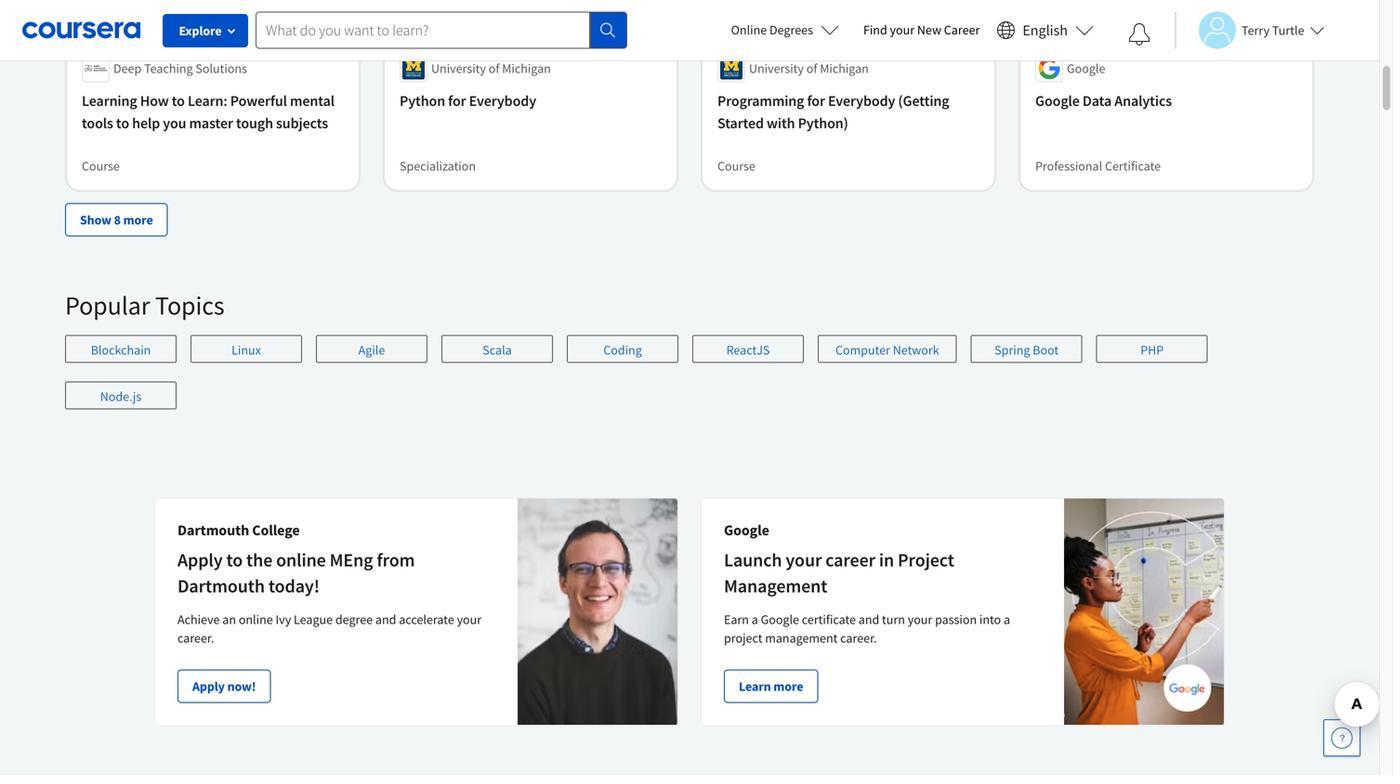 Task type: locate. For each thing, give the bounding box(es) containing it.
university of michigan for python
[[431, 60, 551, 76]]

1 horizontal spatial michigan
[[820, 60, 869, 76]]

1 and from the left
[[375, 611, 396, 628]]

google for google launch your career in project management
[[724, 521, 769, 539]]

university for programming
[[749, 60, 804, 76]]

1 horizontal spatial a
[[1004, 611, 1010, 628]]

1 horizontal spatial university of michigan
[[749, 60, 869, 76]]

2 of from the left
[[806, 60, 817, 76]]

google inside google launch your career in project management
[[724, 521, 769, 539]]

0 horizontal spatial university
[[431, 60, 486, 76]]

more
[[123, 211, 153, 228], [773, 678, 803, 694]]

1 horizontal spatial to
[[172, 91, 185, 110]]

google
[[1067, 60, 1105, 76], [1035, 91, 1080, 110], [724, 521, 769, 539], [761, 611, 799, 628]]

2 vertical spatial to
[[226, 548, 243, 571]]

find your new career
[[863, 21, 980, 38]]

career
[[944, 21, 980, 38]]

1 career. from the left
[[177, 629, 214, 646]]

university up programming
[[749, 60, 804, 76]]

everybody right python
[[469, 91, 536, 110]]

your right the turn
[[908, 611, 932, 628]]

for right python
[[448, 91, 466, 110]]

passion
[[935, 611, 977, 628]]

to left the
[[226, 548, 243, 571]]

help center image
[[1331, 727, 1353, 749]]

terry
[[1242, 22, 1270, 39]]

and inside achieve an online ivy league degree and accelerate your career.
[[375, 611, 396, 628]]

1 vertical spatial online
[[239, 611, 273, 628]]

subjects
[[276, 114, 328, 132]]

computer network link
[[818, 335, 957, 363]]

0 horizontal spatial for
[[448, 91, 466, 110]]

2 dartmouth from the top
[[177, 574, 265, 597]]

1 vertical spatial more
[[773, 678, 803, 694]]

online degrees
[[731, 21, 813, 38]]

of down degrees
[[806, 60, 817, 76]]

everybody up "python)"
[[828, 91, 895, 110]]

career. down certificate
[[840, 629, 877, 646]]

agile
[[358, 341, 385, 358]]

university up python for everybody
[[431, 60, 486, 76]]

google left data
[[1035, 91, 1080, 110]]

your inside achieve an online ivy league degree and accelerate your career.
[[457, 611, 481, 628]]

0 horizontal spatial a
[[752, 611, 758, 628]]

course
[[82, 157, 120, 174], [717, 157, 755, 174]]

1 horizontal spatial of
[[806, 60, 817, 76]]

1 horizontal spatial university
[[749, 60, 804, 76]]

and right degree
[[375, 611, 396, 628]]

today!
[[268, 574, 320, 597]]

to up you
[[172, 91, 185, 110]]

1 university from the left
[[431, 60, 486, 76]]

topics
[[155, 289, 224, 321]]

(getting
[[898, 91, 949, 110]]

ivy
[[276, 611, 291, 628]]

terry turtle button
[[1175, 12, 1325, 49]]

the
[[246, 548, 273, 571]]

1 course from the left
[[82, 157, 120, 174]]

0 horizontal spatial course
[[82, 157, 120, 174]]

university of michigan
[[431, 60, 551, 76], [749, 60, 869, 76]]

1 a from the left
[[752, 611, 758, 628]]

your inside earn a google certificate and turn your passion into a project management career.
[[908, 611, 932, 628]]

2 everybody from the left
[[828, 91, 895, 110]]

everybody inside programming for everybody (getting started with python)
[[828, 91, 895, 110]]

course down started at the top right of the page
[[717, 157, 755, 174]]

1 of from the left
[[489, 60, 499, 76]]

of up python for everybody
[[489, 60, 499, 76]]

your right 'accelerate'
[[457, 611, 481, 628]]

learning how to learn: powerful mental tools to help you master tough subjects link
[[82, 89, 344, 134]]

list
[[65, 335, 1314, 428]]

agile link
[[316, 335, 427, 363]]

achieve an online ivy league degree and accelerate your career.
[[177, 611, 481, 646]]

2 career. from the left
[[840, 629, 877, 646]]

dartmouth up the
[[177, 521, 249, 539]]

0 vertical spatial to
[[172, 91, 185, 110]]

1 horizontal spatial course
[[717, 157, 755, 174]]

2 for from the left
[[807, 91, 825, 110]]

google up management
[[761, 611, 799, 628]]

google for google
[[1067, 60, 1105, 76]]

google up launch
[[724, 521, 769, 539]]

0 horizontal spatial more
[[123, 211, 153, 228]]

mental
[[290, 91, 335, 110]]

2 horizontal spatial to
[[226, 548, 243, 571]]

1 horizontal spatial online
[[276, 548, 326, 571]]

apply left now!
[[192, 678, 225, 694]]

analytics
[[1114, 91, 1172, 110]]

show notifications image
[[1128, 23, 1150, 46]]

from
[[377, 548, 415, 571]]

1 horizontal spatial everybody
[[828, 91, 895, 110]]

specialization
[[400, 157, 476, 174]]

online inside dartmouth college apply to the online meng from dartmouth today!
[[276, 548, 326, 571]]

0 horizontal spatial michigan
[[502, 60, 551, 76]]

apply inside dartmouth college apply to the online meng from dartmouth today!
[[177, 548, 223, 571]]

a right into
[[1004, 611, 1010, 628]]

learning how to learn: powerful mental tools to help you master tough subjects
[[82, 91, 335, 132]]

to
[[172, 91, 185, 110], [116, 114, 129, 132], [226, 548, 243, 571]]

0 horizontal spatial to
[[116, 114, 129, 132]]

None search field
[[256, 12, 627, 49]]

0 vertical spatial dartmouth
[[177, 521, 249, 539]]

google launch your career in project management
[[724, 521, 954, 597]]

your right find
[[890, 21, 915, 38]]

reactjs
[[726, 341, 770, 358]]

dartmouth college apply to the online meng from dartmouth today!
[[177, 521, 415, 597]]

with
[[767, 114, 795, 132]]

more right learn on the bottom right of the page
[[773, 678, 803, 694]]

most popular courses collection element
[[54, 0, 1325, 266]]

2 course from the left
[[717, 157, 755, 174]]

0 horizontal spatial online
[[239, 611, 273, 628]]

1 everybody from the left
[[469, 91, 536, 110]]

list containing blockchain
[[65, 335, 1314, 428]]

career. inside earn a google certificate and turn your passion into a project management career.
[[840, 629, 877, 646]]

michigan up python for everybody link
[[502, 60, 551, 76]]

certificate
[[1105, 157, 1161, 174]]

everybody
[[469, 91, 536, 110], [828, 91, 895, 110]]

0 vertical spatial apply
[[177, 548, 223, 571]]

career
[[825, 548, 875, 571]]

your
[[890, 21, 915, 38], [786, 548, 822, 571], [457, 611, 481, 628], [908, 611, 932, 628]]

to left help
[[116, 114, 129, 132]]

google up data
[[1067, 60, 1105, 76]]

course for programming for everybody (getting started with python)
[[717, 157, 755, 174]]

0 horizontal spatial of
[[489, 60, 499, 76]]

1 horizontal spatial for
[[807, 91, 825, 110]]

launch
[[724, 548, 782, 571]]

0 horizontal spatial everybody
[[469, 91, 536, 110]]

a right earn
[[752, 611, 758, 628]]

and left the turn
[[858, 611, 879, 628]]

google data analytics link
[[1035, 89, 1297, 112]]

for inside programming for everybody (getting started with python)
[[807, 91, 825, 110]]

1 vertical spatial to
[[116, 114, 129, 132]]

your up management
[[786, 548, 822, 571]]

coursera image
[[22, 15, 140, 45]]

1 horizontal spatial and
[[858, 611, 879, 628]]

0 horizontal spatial career.
[[177, 629, 214, 646]]

management
[[765, 629, 838, 646]]

0 vertical spatial more
[[123, 211, 153, 228]]

apply left the
[[177, 548, 223, 571]]

new
[[917, 21, 941, 38]]

python)
[[798, 114, 848, 132]]

1 vertical spatial dartmouth
[[177, 574, 265, 597]]

online degrees button
[[716, 9, 854, 50]]

google for google data analytics
[[1035, 91, 1080, 110]]

1 horizontal spatial career.
[[840, 629, 877, 646]]

1 michigan from the left
[[502, 60, 551, 76]]

spring boot
[[995, 341, 1059, 358]]

0 vertical spatial online
[[276, 548, 326, 571]]

network
[[893, 341, 939, 358]]

for up "python)"
[[807, 91, 825, 110]]

2 and from the left
[[858, 611, 879, 628]]

course down tools
[[82, 157, 120, 174]]

a
[[752, 611, 758, 628], [1004, 611, 1010, 628]]

teaching
[[144, 60, 193, 76]]

python for everybody link
[[400, 89, 662, 112]]

explore
[[179, 22, 222, 39]]

1 vertical spatial apply
[[192, 678, 225, 694]]

2 university from the left
[[749, 60, 804, 76]]

computer network
[[835, 341, 939, 358]]

2 michigan from the left
[[820, 60, 869, 76]]

more right "8"
[[123, 211, 153, 228]]

show
[[80, 211, 111, 228]]

university
[[431, 60, 486, 76], [749, 60, 804, 76]]

tough
[[236, 114, 273, 132]]

online right an
[[239, 611, 273, 628]]

1 university of michigan from the left
[[431, 60, 551, 76]]

google data analytics
[[1035, 91, 1172, 110]]

career. down achieve
[[177, 629, 214, 646]]

league
[[294, 611, 333, 628]]

online up today! on the bottom
[[276, 548, 326, 571]]

michigan up programming for everybody (getting started with python) link
[[820, 60, 869, 76]]

dartmouth up an
[[177, 574, 265, 597]]

2 university of michigan from the left
[[749, 60, 869, 76]]

online
[[276, 548, 326, 571], [239, 611, 273, 628]]

apply now! link
[[177, 669, 271, 703]]

0 horizontal spatial university of michigan
[[431, 60, 551, 76]]

boot
[[1033, 341, 1059, 358]]

1 for from the left
[[448, 91, 466, 110]]

university of michigan down degrees
[[749, 60, 869, 76]]

everybody for programming
[[828, 91, 895, 110]]

powerful
[[230, 91, 287, 110]]

0 horizontal spatial and
[[375, 611, 396, 628]]

node.js link
[[65, 381, 177, 409]]

university of michigan up python for everybody
[[431, 60, 551, 76]]



Task type: vqa. For each thing, say whether or not it's contained in the screenshot.
an at the left bottom
yes



Task type: describe. For each thing, give the bounding box(es) containing it.
8
[[114, 211, 121, 228]]

blockchain
[[91, 341, 151, 358]]

scala link
[[441, 335, 553, 363]]

1 horizontal spatial more
[[773, 678, 803, 694]]

degree
[[335, 611, 373, 628]]

management
[[724, 574, 827, 597]]

popular
[[65, 289, 150, 321]]

scala
[[483, 341, 512, 358]]

certificate
[[802, 611, 856, 628]]

now!
[[227, 678, 256, 694]]

spring boot link
[[971, 335, 1082, 363]]

learning
[[82, 91, 137, 110]]

programming
[[717, 91, 804, 110]]

python
[[400, 91, 445, 110]]

coding
[[603, 341, 642, 358]]

popular topics
[[65, 289, 224, 321]]

coding link
[[567, 335, 678, 363]]

node.js
[[100, 388, 142, 404]]

achieve
[[177, 611, 220, 628]]

computer
[[835, 341, 890, 358]]

college
[[252, 521, 300, 539]]

master
[[189, 114, 233, 132]]

of for python
[[489, 60, 499, 76]]

into
[[979, 611, 1001, 628]]

apply to the online meng from dartmouth today! link
[[177, 548, 415, 597]]

to inside dartmouth college apply to the online meng from dartmouth today!
[[226, 548, 243, 571]]

english
[[1023, 21, 1068, 39]]

your inside find your new career link
[[890, 21, 915, 38]]

learn:
[[188, 91, 227, 110]]

linux
[[231, 341, 261, 358]]

your inside google launch your career in project management
[[786, 548, 822, 571]]

professional
[[1035, 157, 1102, 174]]

and inside earn a google certificate and turn your passion into a project management career.
[[858, 611, 879, 628]]

english button
[[989, 0, 1101, 60]]

2 a from the left
[[1004, 611, 1010, 628]]

everybody for python
[[469, 91, 536, 110]]

in
[[879, 548, 894, 571]]

php link
[[1096, 335, 1208, 363]]

online
[[731, 21, 767, 38]]

spring
[[995, 341, 1030, 358]]

show 8 more button
[[65, 203, 168, 236]]

solutions
[[196, 60, 247, 76]]

online inside achieve an online ivy league degree and accelerate your career.
[[239, 611, 273, 628]]

project
[[898, 548, 954, 571]]

career. inside achieve an online ivy league degree and accelerate your career.
[[177, 629, 214, 646]]

degrees
[[769, 21, 813, 38]]

reactjs link
[[692, 335, 804, 363]]

What do you want to learn? text field
[[256, 12, 590, 49]]

course for learning how to learn: powerful mental tools to help you master tough subjects
[[82, 157, 120, 174]]

michigan for programming
[[820, 60, 869, 76]]

1 dartmouth from the top
[[177, 521, 249, 539]]

programming for everybody (getting started with python) link
[[717, 89, 979, 134]]

learn
[[739, 678, 771, 694]]

linux link
[[191, 335, 302, 363]]

for for python
[[448, 91, 466, 110]]

launch your career in project management link
[[724, 548, 954, 597]]

professional certificate
[[1035, 157, 1161, 174]]

find
[[863, 21, 887, 38]]

learn more
[[739, 678, 803, 694]]

an
[[222, 611, 236, 628]]

show 8 more
[[80, 211, 153, 228]]

for for programming
[[807, 91, 825, 110]]

find your new career link
[[854, 19, 989, 42]]

data
[[1083, 91, 1112, 110]]

programming for everybody (getting started with python)
[[717, 91, 949, 132]]

of for programming
[[806, 60, 817, 76]]

blockchain link
[[65, 335, 177, 363]]

deep
[[113, 60, 142, 76]]

deep teaching solutions
[[113, 60, 247, 76]]

more inside button
[[123, 211, 153, 228]]

you
[[163, 114, 186, 132]]

python for everybody
[[400, 91, 536, 110]]

earn
[[724, 611, 749, 628]]

meng
[[330, 548, 373, 571]]

university of michigan for programming
[[749, 60, 869, 76]]

learn more link
[[724, 669, 818, 703]]

started
[[717, 114, 764, 132]]

university for python
[[431, 60, 486, 76]]

turn
[[882, 611, 905, 628]]

turtle
[[1272, 22, 1304, 39]]

apply now!
[[192, 678, 256, 694]]

tools
[[82, 114, 113, 132]]

earn a google certificate and turn your passion into a project management career.
[[724, 611, 1010, 646]]

michigan for python
[[502, 60, 551, 76]]

project
[[724, 629, 762, 646]]

google inside earn a google certificate and turn your passion into a project management career.
[[761, 611, 799, 628]]

php
[[1140, 341, 1164, 358]]



